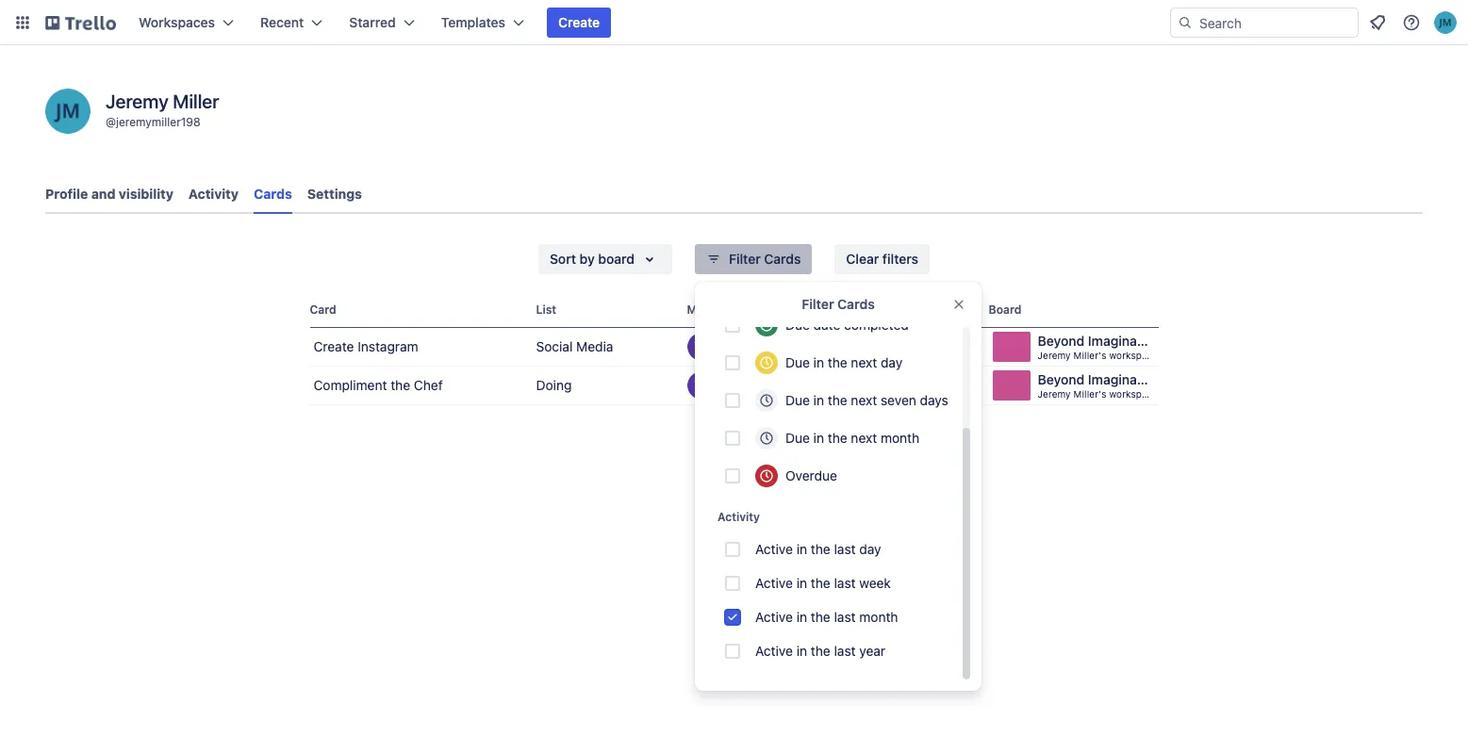 Task type: vqa. For each thing, say whether or not it's contained in the screenshot.
template board image at the top left
no



Task type: locate. For each thing, give the bounding box(es) containing it.
dec
[[897, 378, 918, 392]]

last for month
[[834, 609, 856, 625]]

1 horizontal spatial filter cards
[[802, 296, 875, 312]]

1 vertical spatial jeremy miller (jeremymiller198) image
[[711, 333, 740, 361]]

in down active in the last month
[[797, 643, 807, 659]]

jeremy miller (jeremymiller198) image
[[45, 89, 91, 134], [711, 333, 740, 361], [711, 372, 740, 400]]

create
[[558, 14, 600, 30], [314, 339, 354, 355]]

create instagram
[[314, 339, 418, 355]]

next left 'seven'
[[851, 392, 877, 408]]

next
[[851, 355, 877, 371], [851, 392, 877, 408], [851, 430, 877, 446]]

1 vertical spatial beyond imagination jeremy miller's workspace
[[1038, 372, 1161, 400]]

due for due in the next day
[[785, 355, 810, 371]]

due up overdue
[[785, 430, 810, 446]]

0 vertical spatial next
[[851, 355, 877, 371]]

social media
[[536, 339, 613, 355]]

month down week
[[859, 609, 898, 625]]

the down active in the last month
[[811, 643, 830, 659]]

board
[[989, 303, 1022, 317]]

1 next from the top
[[851, 355, 877, 371]]

terry turtle (terryturtle) image for doing
[[687, 372, 715, 400]]

due right ruby anderson (rubyanderson7) icon
[[785, 392, 810, 408]]

cards link
[[254, 177, 292, 214]]

due
[[847, 303, 869, 317], [785, 317, 810, 333], [785, 355, 810, 371], [785, 392, 810, 408], [785, 430, 810, 446]]

month
[[881, 430, 920, 446], [859, 609, 898, 625]]

terry turtle (terryturtle) image
[[687, 333, 715, 361], [687, 372, 715, 400]]

0 vertical spatial create
[[558, 14, 600, 30]]

0 vertical spatial day
[[881, 355, 903, 371]]

next for month
[[851, 430, 877, 446]]

0 vertical spatial imagination
[[1088, 333, 1161, 349]]

create instagram link
[[310, 328, 529, 366]]

1 vertical spatial imagination
[[1088, 372, 1161, 388]]

1 active from the top
[[755, 541, 793, 557]]

next down due in the next seven days
[[851, 430, 877, 446]]

cards
[[254, 186, 292, 202], [764, 251, 801, 267], [837, 296, 875, 312]]

clear filters button
[[835, 244, 930, 274]]

create inside create button
[[558, 14, 600, 30]]

active for active in the last month
[[755, 609, 793, 625]]

in up overdue
[[813, 430, 824, 446]]

settings link
[[307, 177, 362, 211]]

0 vertical spatial cards
[[254, 186, 292, 202]]

last down active in the last week
[[834, 609, 856, 625]]

day up week
[[859, 541, 881, 557]]

0 vertical spatial terry turtle (terryturtle) image
[[687, 333, 715, 361]]

3 last from the top
[[834, 609, 856, 625]]

recent
[[260, 14, 304, 30]]

1 horizontal spatial activity
[[718, 510, 760, 524]]

0 horizontal spatial activity
[[189, 186, 239, 202]]

profile and visibility
[[45, 186, 173, 202]]

1 horizontal spatial date
[[872, 303, 897, 317]]

1 vertical spatial filter
[[802, 296, 834, 312]]

last up active in the last week
[[834, 541, 856, 557]]

miller's
[[1074, 350, 1107, 361], [1074, 388, 1107, 400]]

activity left cards link
[[189, 186, 239, 202]]

board
[[598, 251, 635, 267]]

1 vertical spatial terry turtle (terryturtle) image
[[687, 372, 715, 400]]

filter cards up members
[[729, 251, 801, 267]]

the up active in the last week
[[811, 541, 830, 557]]

jeremy miller (jeremymiller198) image for compliment the chef
[[711, 372, 740, 400]]

2 vertical spatial next
[[851, 430, 877, 446]]

2 workspace from the top
[[1109, 388, 1158, 400]]

next for day
[[851, 355, 877, 371]]

due for due date
[[847, 303, 869, 317]]

0 vertical spatial month
[[881, 430, 920, 446]]

0 horizontal spatial filter cards
[[729, 251, 801, 267]]

the down active in the last day
[[811, 575, 830, 591]]

filter cards up due date completed on the top right
[[802, 296, 875, 312]]

31
[[921, 378, 934, 392]]

beyond imagination jeremy miller's workspace
[[1038, 333, 1161, 361], [1038, 372, 1161, 400]]

last left year
[[834, 643, 856, 659]]

date down clear filters button
[[872, 303, 897, 317]]

cards inside button
[[764, 251, 801, 267]]

last for week
[[834, 575, 856, 591]]

month down 'seven'
[[881, 430, 920, 446]]

1 vertical spatial cards
[[764, 251, 801, 267]]

0 horizontal spatial filter
[[729, 251, 761, 267]]

day up the dec
[[881, 355, 903, 371]]

2 beyond imagination jeremy miller's workspace from the top
[[1038, 372, 1161, 400]]

seven
[[881, 392, 916, 408]]

switch to… image
[[13, 13, 32, 32]]

2 active from the top
[[755, 575, 793, 591]]

the up active in the last year
[[811, 609, 830, 625]]

active for active in the last week
[[755, 575, 793, 591]]

2 terry turtle (terryturtle) image from the top
[[687, 372, 715, 400]]

sort by board
[[550, 251, 635, 267]]

1 vertical spatial beyond
[[1038, 372, 1085, 388]]

1 vertical spatial month
[[859, 609, 898, 625]]

create for create instagram
[[314, 339, 354, 355]]

1 last from the top
[[834, 541, 856, 557]]

0 horizontal spatial date
[[813, 317, 841, 333]]

due down due date completed on the top right
[[785, 355, 810, 371]]

2 vertical spatial jeremy miller (jeremymiller198) image
[[711, 372, 740, 400]]

sort by board button
[[538, 244, 672, 274]]

due for due in the next month
[[785, 430, 810, 446]]

the up overdue
[[828, 430, 847, 446]]

create inside create instagram link
[[314, 339, 354, 355]]

1 miller's from the top
[[1074, 350, 1107, 361]]

4 last from the top
[[834, 643, 856, 659]]

days
[[920, 392, 948, 408]]

in down due date completed on the top right
[[813, 355, 824, 371]]

active for active in the last year
[[755, 643, 793, 659]]

2 next from the top
[[851, 392, 877, 408]]

filter inside "filter cards" button
[[729, 251, 761, 267]]

0 vertical spatial activity
[[189, 186, 239, 202]]

1 horizontal spatial create
[[558, 14, 600, 30]]

due up due in the next day
[[785, 317, 810, 333]]

profile and visibility link
[[45, 177, 173, 211]]

0 vertical spatial miller's
[[1074, 350, 1107, 361]]

cards left 'clear' at top
[[764, 251, 801, 267]]

0 vertical spatial jeremy miller (jeremymiller198) image
[[45, 89, 91, 134]]

filter up due date completed on the top right
[[802, 296, 834, 312]]

jeremy
[[106, 91, 168, 112], [1038, 350, 1071, 361], [1038, 388, 1071, 400]]

imagination
[[1088, 333, 1161, 349], [1088, 372, 1161, 388]]

0 vertical spatial jeremy
[[106, 91, 168, 112]]

2 last from the top
[[834, 575, 856, 591]]

next for seven
[[851, 392, 877, 408]]

year
[[859, 643, 886, 659]]

date up due in the next day
[[813, 317, 841, 333]]

1 vertical spatial workspace
[[1109, 388, 1158, 400]]

close popover image
[[951, 297, 967, 312]]

active up active in the last week
[[755, 541, 793, 557]]

jeremy miller @ jeremymiller198
[[106, 91, 219, 129]]

0 vertical spatial beyond
[[1038, 333, 1085, 349]]

in for active in the last week
[[797, 575, 807, 591]]

1 vertical spatial miller's
[[1074, 388, 1107, 400]]

active up active in the last year
[[755, 609, 793, 625]]

2 horizontal spatial cards
[[837, 296, 875, 312]]

terry turtle (terryturtle) image down members
[[687, 333, 715, 361]]

in down due in the next day
[[813, 392, 824, 408]]

open information menu image
[[1402, 13, 1421, 32]]

active in the last year
[[755, 643, 886, 659]]

in for due in the next month
[[813, 430, 824, 446]]

workspace
[[1109, 350, 1158, 361], [1109, 388, 1158, 400]]

0 vertical spatial workspace
[[1109, 350, 1158, 361]]

terry turtle (terryturtle) image left ruby anderson (rubyanderson7) icon
[[687, 372, 715, 400]]

day
[[881, 355, 903, 371], [859, 541, 881, 557]]

activity up active in the last day
[[718, 510, 760, 524]]

3 active from the top
[[755, 609, 793, 625]]

2 vertical spatial jeremy
[[1038, 388, 1071, 400]]

Search field
[[1193, 8, 1358, 37]]

last
[[834, 541, 856, 557], [834, 575, 856, 591], [834, 609, 856, 625], [834, 643, 856, 659]]

due down 'clear' at top
[[847, 303, 869, 317]]

0 vertical spatial filter cards
[[729, 251, 801, 267]]

in
[[813, 355, 824, 371], [813, 392, 824, 408], [813, 430, 824, 446], [797, 541, 807, 557], [797, 575, 807, 591], [797, 609, 807, 625], [797, 643, 807, 659]]

jeremy inside jeremy miller @ jeremymiller198
[[106, 91, 168, 112]]

in for active in the last year
[[797, 643, 807, 659]]

1 vertical spatial day
[[859, 541, 881, 557]]

0 horizontal spatial cards
[[254, 186, 292, 202]]

the left 'chef'
[[391, 377, 410, 393]]

recent button
[[249, 8, 334, 38]]

3 next from the top
[[851, 430, 877, 446]]

the for due in the next seven days
[[828, 392, 847, 408]]

active down active in the last day
[[755, 575, 793, 591]]

1 horizontal spatial cards
[[764, 251, 801, 267]]

0 horizontal spatial create
[[314, 339, 354, 355]]

starred
[[349, 14, 396, 30]]

active in the last month
[[755, 609, 898, 625]]

cards up due date completed on the top right
[[837, 296, 875, 312]]

in down active in the last day
[[797, 575, 807, 591]]

filter
[[729, 251, 761, 267], [802, 296, 834, 312]]

in up active in the last year
[[797, 609, 807, 625]]

next up due in the next seven days
[[851, 355, 877, 371]]

beyond
[[1038, 333, 1085, 349], [1038, 372, 1085, 388]]

in for due in the next seven days
[[813, 392, 824, 408]]

the for due in the next month
[[828, 430, 847, 446]]

the
[[828, 355, 847, 371], [391, 377, 410, 393], [828, 392, 847, 408], [828, 430, 847, 446], [811, 541, 830, 557], [811, 575, 830, 591], [811, 609, 830, 625], [811, 643, 830, 659]]

cards right activity link
[[254, 186, 292, 202]]

due date completed
[[785, 317, 909, 333]]

the for active in the last week
[[811, 575, 830, 591]]

in up active in the last week
[[797, 541, 807, 557]]

filter cards
[[729, 251, 801, 267], [802, 296, 875, 312]]

create button
[[547, 8, 611, 38]]

active
[[755, 541, 793, 557], [755, 575, 793, 591], [755, 609, 793, 625], [755, 643, 793, 659]]

1 vertical spatial create
[[314, 339, 354, 355]]

workspaces
[[139, 14, 215, 30]]

completed
[[844, 317, 909, 333]]

1 terry turtle (terryturtle) image from the top
[[687, 333, 715, 361]]

4 active from the top
[[755, 643, 793, 659]]

active down active in the last month
[[755, 643, 793, 659]]

month for due in the next month
[[881, 430, 920, 446]]

the down due in the next day
[[828, 392, 847, 408]]

in for due in the next day
[[813, 355, 824, 371]]

0 vertical spatial beyond imagination jeremy miller's workspace
[[1038, 333, 1161, 361]]

due in the next seven days
[[785, 392, 948, 408]]

the down due date completed on the top right
[[828, 355, 847, 371]]

the for active in the last year
[[811, 643, 830, 659]]

due for due in the next seven days
[[785, 392, 810, 408]]

last left week
[[834, 575, 856, 591]]

1 vertical spatial next
[[851, 392, 877, 408]]

date
[[872, 303, 897, 317], [813, 317, 841, 333]]

0 vertical spatial filter
[[729, 251, 761, 267]]

activity
[[189, 186, 239, 202], [718, 510, 760, 524]]

filter up members
[[729, 251, 761, 267]]

compliment the chef
[[314, 377, 443, 393]]



Task type: describe. For each thing, give the bounding box(es) containing it.
day for active in the last day
[[859, 541, 881, 557]]

list
[[536, 303, 556, 317]]

active in the last day
[[755, 541, 881, 557]]

1 beyond imagination jeremy miller's workspace from the top
[[1038, 333, 1161, 361]]

the for active in the last day
[[811, 541, 830, 557]]

active in the last week
[[755, 575, 891, 591]]

and
[[91, 186, 115, 202]]

0 notifications image
[[1366, 11, 1389, 34]]

2 vertical spatial cards
[[837, 296, 875, 312]]

compliment the chef link
[[310, 367, 529, 405]]

social
[[536, 339, 573, 355]]

@
[[106, 115, 116, 129]]

settings
[[307, 186, 362, 202]]

1 vertical spatial activity
[[718, 510, 760, 524]]

miller
[[173, 91, 219, 112]]

the for active in the last month
[[811, 609, 830, 625]]

dec 31
[[897, 378, 934, 392]]

jeremymiller198
[[116, 115, 200, 129]]

back to home image
[[45, 8, 116, 38]]

due in the next month
[[785, 430, 920, 446]]

chef
[[414, 377, 443, 393]]

card
[[310, 303, 336, 317]]

instagram
[[358, 339, 418, 355]]

due in the next day
[[785, 355, 903, 371]]

1 workspace from the top
[[1109, 350, 1158, 361]]

month for active in the last month
[[859, 609, 898, 625]]

filter cards button
[[695, 244, 812, 274]]

last for year
[[834, 643, 856, 659]]

terry turtle (terryturtle) image for social media
[[687, 333, 715, 361]]

sort
[[550, 251, 576, 267]]

members
[[687, 303, 739, 317]]

in for active in the last month
[[797, 609, 807, 625]]

2 miller's from the top
[[1074, 388, 1107, 400]]

profile
[[45, 186, 88, 202]]

jeremy miller (jeremymiller198) image
[[1434, 11, 1457, 34]]

date for due date
[[872, 303, 897, 317]]

week
[[859, 575, 891, 591]]

1 vertical spatial jeremy
[[1038, 350, 1071, 361]]

in for active in the last day
[[797, 541, 807, 557]]

1 horizontal spatial filter
[[802, 296, 834, 312]]

workspaces button
[[127, 8, 245, 38]]

1 imagination from the top
[[1088, 333, 1161, 349]]

the for due in the next day
[[828, 355, 847, 371]]

filters
[[883, 251, 918, 267]]

doing
[[536, 377, 572, 393]]

day for due in the next day
[[881, 355, 903, 371]]

templates button
[[430, 8, 536, 38]]

last for day
[[834, 541, 856, 557]]

jeremy miller (jeremymiller198) image for create instagram
[[711, 333, 740, 361]]

primary element
[[0, 0, 1468, 45]]

activity link
[[189, 177, 239, 211]]

by
[[580, 251, 595, 267]]

1 beyond from the top
[[1038, 333, 1085, 349]]

clear
[[846, 251, 879, 267]]

due date
[[847, 303, 897, 317]]

2 imagination from the top
[[1088, 372, 1161, 388]]

create for create
[[558, 14, 600, 30]]

compliment
[[314, 377, 387, 393]]

search image
[[1178, 15, 1193, 30]]

filter cards inside button
[[729, 251, 801, 267]]

starred button
[[338, 8, 426, 38]]

2 beyond from the top
[[1038, 372, 1085, 388]]

date for due date completed
[[813, 317, 841, 333]]

ruby anderson (rubyanderson7) image
[[736, 372, 764, 400]]

visibility
[[119, 186, 173, 202]]

templates
[[441, 14, 505, 30]]

clear filters
[[846, 251, 918, 267]]

due for due date completed
[[785, 317, 810, 333]]

1 vertical spatial filter cards
[[802, 296, 875, 312]]

overdue
[[785, 468, 837, 484]]

media
[[576, 339, 613, 355]]

active for active in the last day
[[755, 541, 793, 557]]



